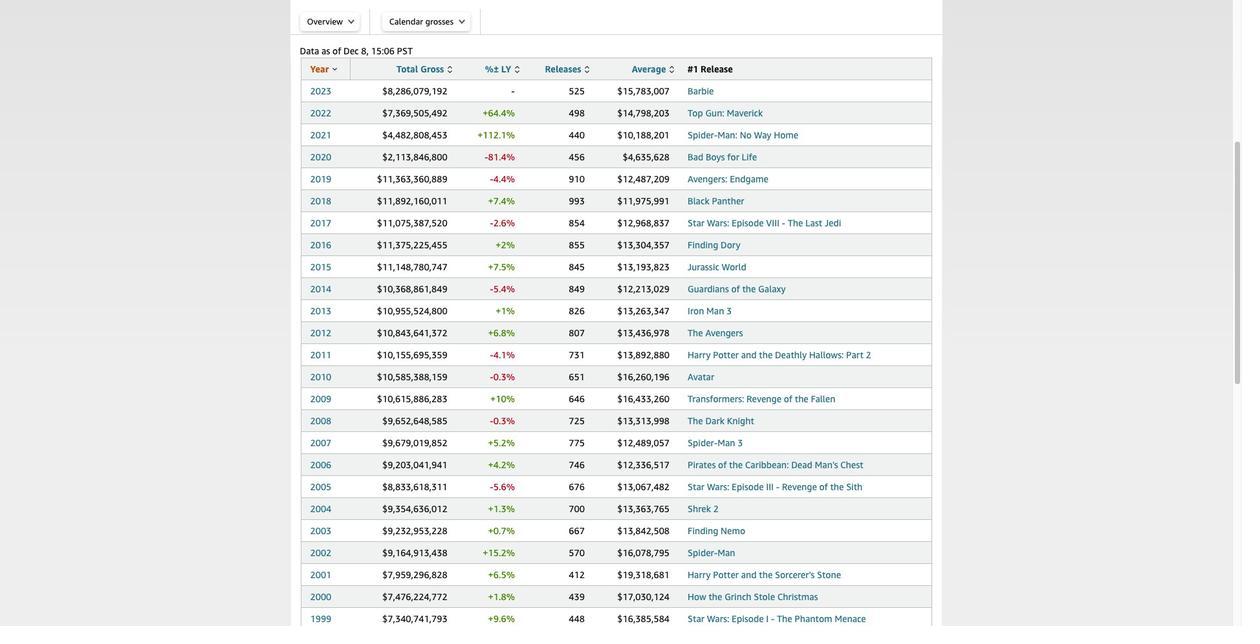 Task type: vqa. For each thing, say whether or not it's contained in the screenshot.
the top the 17
no



Task type: locate. For each thing, give the bounding box(es) containing it.
1 vertical spatial 0.3%
[[494, 416, 515, 427]]

448
[[569, 614, 585, 625]]

spider- down "finding nemo"
[[688, 548, 718, 559]]

#1
[[688, 63, 699, 74]]

81.4%
[[488, 151, 515, 162]]

- down +112.1%
[[485, 151, 488, 162]]

1 harry from the top
[[688, 350, 711, 361]]

and down avengers
[[742, 350, 757, 361]]

4.1%
[[494, 350, 515, 361]]

$10,155,695,359
[[377, 350, 448, 361]]

spider- for spider-man: no way home
[[688, 129, 718, 140]]

2 -0.3% from the top
[[490, 416, 515, 427]]

the avengers
[[688, 328, 744, 339]]

0 vertical spatial 0.3%
[[494, 372, 515, 383]]

-0.3% for $9,652,648,585
[[490, 416, 515, 427]]

2.6%
[[494, 218, 515, 229]]

3 for iron man 3
[[727, 306, 732, 317]]

2 right shrek
[[714, 504, 719, 515]]

0 vertical spatial star
[[688, 218, 705, 229]]

wars: up shrek 2
[[707, 482, 730, 493]]

revenge up knight
[[747, 394, 782, 405]]

1 horizontal spatial 3
[[738, 438, 744, 449]]

0 vertical spatial -0.3%
[[490, 372, 515, 383]]

0 vertical spatial episode
[[732, 218, 764, 229]]

finding for finding dory
[[688, 240, 719, 251]]

total
[[397, 63, 418, 74]]

man
[[707, 306, 725, 317], [718, 438, 736, 449], [718, 548, 736, 559]]

- down -81.4%
[[490, 174, 494, 185]]

807
[[569, 328, 585, 339]]

3
[[727, 306, 732, 317], [738, 438, 744, 449]]

finding up jurassic
[[688, 240, 719, 251]]

wars: for star wars: episode iii - revenge of the sith
[[707, 482, 730, 493]]

menace
[[835, 614, 867, 625]]

star down black
[[688, 218, 705, 229]]

2 dropdown image from the left
[[459, 19, 466, 24]]

%± ly
[[485, 63, 512, 74]]

revenge down dead
[[783, 482, 818, 493]]

panther
[[712, 196, 745, 207]]

0 horizontal spatial dropdown image
[[348, 19, 355, 24]]

man:
[[718, 129, 738, 140]]

1 vertical spatial episode
[[732, 482, 764, 493]]

0.3% down 4.1% at the left bottom of the page
[[494, 372, 515, 383]]

harry potter and the sorcerer's stone
[[688, 570, 842, 581]]

man for iron man 3
[[707, 306, 725, 317]]

$10,188,201
[[618, 129, 670, 140]]

2 right the part
[[866, 350, 872, 361]]

man down the dark knight link
[[718, 438, 736, 449]]

2022 link
[[310, 107, 332, 118]]

man for spider-man 3
[[718, 438, 736, 449]]

1 vertical spatial wars:
[[707, 482, 730, 493]]

1 vertical spatial and
[[742, 570, 757, 581]]

1 vertical spatial 3
[[738, 438, 744, 449]]

potter down avengers
[[714, 350, 739, 361]]

2 vertical spatial star
[[688, 614, 705, 625]]

2 vertical spatial wars:
[[707, 614, 730, 625]]

star down how
[[688, 614, 705, 625]]

star for star wars: episode i - the phantom menace
[[688, 614, 705, 625]]

of right as
[[333, 45, 341, 56]]

2016
[[310, 240, 332, 251]]

1 star from the top
[[688, 218, 705, 229]]

3 down knight
[[738, 438, 744, 449]]

potter for harry potter and the deathly hallows: part 2
[[714, 350, 739, 361]]

-0.3% down +10% at the left bottom of the page
[[490, 416, 515, 427]]

2 episode from the top
[[732, 482, 764, 493]]

1 vertical spatial potter
[[714, 570, 739, 581]]

pirates of the caribbean: dead man's chest link
[[688, 460, 864, 471]]

star up shrek
[[688, 482, 705, 493]]

$4,482,808,453
[[383, 129, 448, 140]]

episode left i
[[732, 614, 764, 625]]

2021 link
[[310, 129, 332, 140]]

0 vertical spatial potter
[[714, 350, 739, 361]]

$11,375,225,455
[[377, 240, 448, 251]]

2003
[[310, 526, 332, 537]]

releases
[[545, 63, 582, 74]]

star wars: episode viii - the last jedi link
[[688, 218, 842, 229]]

2 spider- from the top
[[688, 438, 718, 449]]

1 0.3% from the top
[[494, 372, 515, 383]]

0 vertical spatial finding
[[688, 240, 719, 251]]

black
[[688, 196, 710, 207]]

2023
[[310, 85, 332, 96]]

- down -4.1% at the left bottom of page
[[490, 372, 494, 383]]

2
[[866, 350, 872, 361], [714, 504, 719, 515]]

1 potter from the top
[[714, 350, 739, 361]]

3 spider- from the top
[[688, 548, 718, 559]]

- up '+5.2%'
[[490, 416, 494, 427]]

849
[[569, 284, 585, 295]]

2019
[[310, 174, 332, 185]]

the left dark
[[688, 416, 704, 427]]

harry up how
[[688, 570, 711, 581]]

spider-man: no way home
[[688, 129, 799, 140]]

0 vertical spatial 3
[[727, 306, 732, 317]]

jurassic world link
[[688, 262, 747, 273]]

#1 release
[[688, 63, 733, 74]]

harry up avatar link
[[688, 350, 711, 361]]

$16,385,584
[[618, 614, 670, 625]]

1 vertical spatial finding
[[688, 526, 719, 537]]

life
[[742, 151, 758, 162]]

-4.4%
[[490, 174, 515, 185]]

$4,635,628
[[623, 151, 670, 162]]

iron
[[688, 306, 705, 317]]

3 for spider-man 3
[[738, 438, 744, 449]]

dropdown image right overview
[[348, 19, 355, 24]]

1 horizontal spatial dropdown image
[[459, 19, 466, 24]]

guardians
[[688, 284, 729, 295]]

3 episode from the top
[[732, 614, 764, 625]]

0 vertical spatial and
[[742, 350, 757, 361]]

456
[[569, 151, 585, 162]]

$12,213,029
[[618, 284, 670, 295]]

0 horizontal spatial 3
[[727, 306, 732, 317]]

2013 link
[[310, 306, 332, 317]]

3 star from the top
[[688, 614, 705, 625]]

the right i
[[778, 614, 793, 625]]

2 potter from the top
[[714, 570, 739, 581]]

0 vertical spatial revenge
[[747, 394, 782, 405]]

2 vertical spatial spider-
[[688, 548, 718, 559]]

average link
[[632, 63, 675, 74]]

1 vertical spatial star
[[688, 482, 705, 493]]

$9,652,648,585
[[383, 416, 448, 427]]

910
[[569, 174, 585, 185]]

star for star wars: episode iii - revenge of the sith
[[688, 482, 705, 493]]

993
[[569, 196, 585, 207]]

$10,585,388,159
[[377, 372, 448, 383]]

1 finding from the top
[[688, 240, 719, 251]]

0 vertical spatial 2
[[866, 350, 872, 361]]

1 spider- from the top
[[688, 129, 718, 140]]

$7,476,224,772
[[383, 592, 448, 603]]

+7.5%
[[488, 262, 515, 273]]

the down iron
[[688, 328, 704, 339]]

1 vertical spatial man
[[718, 438, 736, 449]]

- down ly
[[512, 85, 515, 96]]

of right pirates
[[719, 460, 727, 471]]

shrek 2 link
[[688, 504, 719, 515]]

spider-man
[[688, 548, 736, 559]]

$11,148,780,747
[[377, 262, 448, 273]]

2 wars: from the top
[[707, 482, 730, 493]]

man down nemo
[[718, 548, 736, 559]]

1 vertical spatial spider-
[[688, 438, 718, 449]]

+4.2%
[[488, 460, 515, 471]]

1999
[[310, 614, 332, 625]]

3 up avengers
[[727, 306, 732, 317]]

2022
[[310, 107, 332, 118]]

1 episode from the top
[[732, 218, 764, 229]]

$9,203,041,941
[[383, 460, 448, 471]]

and for sorcerer's
[[742, 570, 757, 581]]

finding for finding nemo
[[688, 526, 719, 537]]

episode left iii
[[732, 482, 764, 493]]

wars:
[[707, 218, 730, 229], [707, 482, 730, 493], [707, 614, 730, 625]]

release
[[701, 63, 733, 74]]

2012
[[310, 328, 332, 339]]

2016 link
[[310, 240, 332, 251]]

wars: down 'grinch'
[[707, 614, 730, 625]]

spider- up bad
[[688, 129, 718, 140]]

1 -0.3% from the top
[[490, 372, 515, 383]]

0 vertical spatial spider-
[[688, 129, 718, 140]]

2004 link
[[310, 504, 332, 515]]

dec
[[344, 45, 359, 56]]

star wars: episode iii - revenge of the sith link
[[688, 482, 863, 493]]

$16,260,196
[[618, 372, 670, 383]]

of left fallen
[[784, 394, 793, 405]]

2 0.3% from the top
[[494, 416, 515, 427]]

1 vertical spatial -0.3%
[[490, 416, 515, 427]]

shrek
[[688, 504, 712, 515]]

2018
[[310, 196, 332, 207]]

2010
[[310, 372, 332, 383]]

christmas
[[778, 592, 819, 603]]

episode left viii
[[732, 218, 764, 229]]

dropdown image for overview
[[348, 19, 355, 24]]

1 wars: from the top
[[707, 218, 730, 229]]

episode for i
[[732, 614, 764, 625]]

2 vertical spatial episode
[[732, 614, 764, 625]]

2010 link
[[310, 372, 332, 383]]

1 and from the top
[[742, 350, 757, 361]]

0.3% down +10% at the left bottom of the page
[[494, 416, 515, 427]]

the up stole
[[760, 570, 773, 581]]

potter up 'grinch'
[[714, 570, 739, 581]]

barbie link
[[688, 85, 714, 96]]

star wars: episode viii - the last jedi
[[688, 218, 842, 229]]

1 vertical spatial harry
[[688, 570, 711, 581]]

bad boys for life
[[688, 151, 758, 162]]

wars: down black panther link
[[707, 218, 730, 229]]

guardians of the galaxy link
[[688, 284, 786, 295]]

harry for harry potter and the deathly hallows: part 2
[[688, 350, 711, 361]]

iii
[[767, 482, 774, 493]]

1 dropdown image from the left
[[348, 19, 355, 24]]

651
[[569, 372, 585, 383]]

+2%
[[496, 240, 515, 251]]

transformers: revenge of the fallen link
[[688, 394, 836, 405]]

2008 link
[[310, 416, 332, 427]]

0.3% for $10,585,388,159
[[494, 372, 515, 383]]

2003 link
[[310, 526, 332, 537]]

0 vertical spatial man
[[707, 306, 725, 317]]

man right iron
[[707, 306, 725, 317]]

dropdown image
[[348, 19, 355, 24], [459, 19, 466, 24]]

ly
[[502, 63, 512, 74]]

episode
[[732, 218, 764, 229], [732, 482, 764, 493], [732, 614, 764, 625]]

0 vertical spatial harry
[[688, 350, 711, 361]]

-0.3% down -4.1% at the left bottom of page
[[490, 372, 515, 383]]

year
[[310, 63, 329, 74], [310, 63, 329, 74]]

746
[[569, 460, 585, 471]]

the left the galaxy
[[743, 284, 756, 295]]

676
[[569, 482, 585, 493]]

2 harry from the top
[[688, 570, 711, 581]]

2 finding from the top
[[688, 526, 719, 537]]

episode for iii
[[732, 482, 764, 493]]

and for deathly
[[742, 350, 757, 361]]

endgame
[[730, 174, 769, 185]]

finding down 'shrek 2' link
[[688, 526, 719, 537]]

harry potter and the deathly hallows: part 2
[[688, 350, 872, 361]]

0 vertical spatial wars:
[[707, 218, 730, 229]]

2 vertical spatial man
[[718, 548, 736, 559]]

0 horizontal spatial 2
[[714, 504, 719, 515]]

hallows:
[[810, 350, 844, 361]]

the down spider-man 3
[[730, 460, 743, 471]]

harry for harry potter and the sorcerer's stone
[[688, 570, 711, 581]]

- right iii
[[777, 482, 780, 493]]

dropdown image right grosses
[[459, 19, 466, 24]]

+7.4%
[[488, 196, 515, 207]]

2 star from the top
[[688, 482, 705, 493]]

and up how the grinch stole christmas at right
[[742, 570, 757, 581]]

3 wars: from the top
[[707, 614, 730, 625]]

2 and from the top
[[742, 570, 757, 581]]

spider- up pirates
[[688, 438, 718, 449]]



Task type: describe. For each thing, give the bounding box(es) containing it.
$16,078,795
[[618, 548, 670, 559]]

finding dory link
[[688, 240, 741, 251]]

the left fallen
[[795, 394, 809, 405]]

- right i
[[772, 614, 775, 625]]

wars: for star wars: episode viii - the last jedi
[[707, 218, 730, 229]]

$15,783,007
[[618, 85, 670, 96]]

440
[[569, 129, 585, 140]]

jedi
[[825, 218, 842, 229]]

the avengers link
[[688, 328, 744, 339]]

world
[[722, 262, 747, 273]]

+112.1%
[[478, 129, 515, 140]]

2012 link
[[310, 328, 332, 339]]

-4.1%
[[490, 350, 515, 361]]

i
[[767, 614, 769, 625]]

2001
[[310, 570, 332, 581]]

$10,843,641,372
[[377, 328, 448, 339]]

-5.6%
[[490, 482, 515, 493]]

2001 link
[[310, 570, 332, 581]]

transformers:
[[688, 394, 745, 405]]

stole
[[754, 592, 776, 603]]

maverick
[[727, 107, 764, 118]]

15:06
[[371, 45, 395, 56]]

1 horizontal spatial 2
[[866, 350, 872, 361]]

harry potter and the sorcerer's stone link
[[688, 570, 842, 581]]

spider- for spider-man
[[688, 548, 718, 559]]

gun:
[[706, 107, 725, 118]]

2011
[[310, 350, 332, 361]]

home
[[774, 129, 799, 140]]

2015
[[310, 262, 332, 273]]

5.6%
[[494, 482, 515, 493]]

2000 link
[[310, 592, 332, 603]]

$13,436,978
[[618, 328, 670, 339]]

dropdown image for calendar grosses
[[459, 19, 466, 24]]

spider- for spider-man 3
[[688, 438, 718, 449]]

top gun: maverick link
[[688, 107, 764, 118]]

%±
[[485, 63, 499, 74]]

-2.6%
[[490, 218, 515, 229]]

$13,304,357
[[618, 240, 670, 251]]

$17,030,124
[[618, 592, 670, 603]]

+15.2%
[[483, 548, 515, 559]]

galaxy
[[759, 284, 786, 295]]

- down +6.8%
[[490, 350, 494, 361]]

- down +7.4% at left
[[490, 218, 494, 229]]

498
[[569, 107, 585, 118]]

-0.3% for $10,585,388,159
[[490, 372, 515, 383]]

the right how
[[709, 592, 723, 603]]

8,
[[361, 45, 369, 56]]

$11,892,160,011
[[377, 196, 448, 207]]

2020 link
[[310, 151, 332, 162]]

2014 link
[[310, 284, 332, 295]]

viii
[[767, 218, 780, 229]]

$10,955,524,800
[[377, 306, 448, 317]]

$13,313,998
[[618, 416, 670, 427]]

+6.8%
[[488, 328, 515, 339]]

2007
[[310, 438, 332, 449]]

grinch
[[725, 592, 752, 603]]

shrek 2
[[688, 504, 719, 515]]

2015 link
[[310, 262, 332, 273]]

- up +1.3%
[[490, 482, 494, 493]]

top
[[688, 107, 704, 118]]

2013
[[310, 306, 332, 317]]

data
[[300, 45, 319, 56]]

phantom
[[795, 614, 833, 625]]

0.3% for $9,652,648,585
[[494, 416, 515, 427]]

$12,336,517
[[618, 460, 670, 471]]

the left sith in the right bottom of the page
[[831, 482, 845, 493]]

star wars: episode i - the phantom menace
[[688, 614, 867, 625]]

1999 link
[[310, 614, 332, 625]]

avengers: endgame
[[688, 174, 769, 185]]

wars: for star wars: episode i - the phantom menace
[[707, 614, 730, 625]]

1 vertical spatial revenge
[[783, 482, 818, 493]]

iron man 3
[[688, 306, 732, 317]]

episode for viii
[[732, 218, 764, 229]]

potter for harry potter and the sorcerer's stone
[[714, 570, 739, 581]]

2011 link
[[310, 350, 332, 361]]

the dark knight
[[688, 416, 755, 427]]

$7,340,741,793
[[383, 614, 448, 625]]

1 vertical spatial 2
[[714, 504, 719, 515]]

2005
[[310, 482, 332, 493]]

data as of dec 8, 15:06 pst
[[300, 45, 413, 56]]

- down +7.5% at the top left
[[490, 284, 494, 295]]

way
[[755, 129, 772, 140]]

$11,975,991
[[618, 196, 670, 207]]

of down man's
[[820, 482, 829, 493]]

top gun: maverick
[[688, 107, 764, 118]]

calendar
[[390, 16, 423, 27]]

2000
[[310, 592, 332, 603]]

man for spider-man
[[718, 548, 736, 559]]

the left deathly
[[760, 350, 773, 361]]

nemo
[[721, 526, 746, 537]]

2006
[[310, 460, 332, 471]]

- right viii
[[782, 218, 786, 229]]

$13,067,482
[[618, 482, 670, 493]]

439
[[569, 592, 585, 603]]

the left the last
[[788, 218, 804, 229]]

2020
[[310, 151, 332, 162]]

spider-man 3 link
[[688, 438, 744, 449]]

of down world
[[732, 284, 740, 295]]

star for star wars: episode viii - the last jedi
[[688, 218, 705, 229]]

$10,615,886,283
[[377, 394, 448, 405]]

731
[[569, 350, 585, 361]]

2007 link
[[310, 438, 332, 449]]

2006 link
[[310, 460, 332, 471]]

pst
[[397, 45, 413, 56]]

2002
[[310, 548, 332, 559]]

$8,833,618,311
[[383, 482, 448, 493]]

667
[[569, 526, 585, 537]]

4.4%
[[494, 174, 515, 185]]



